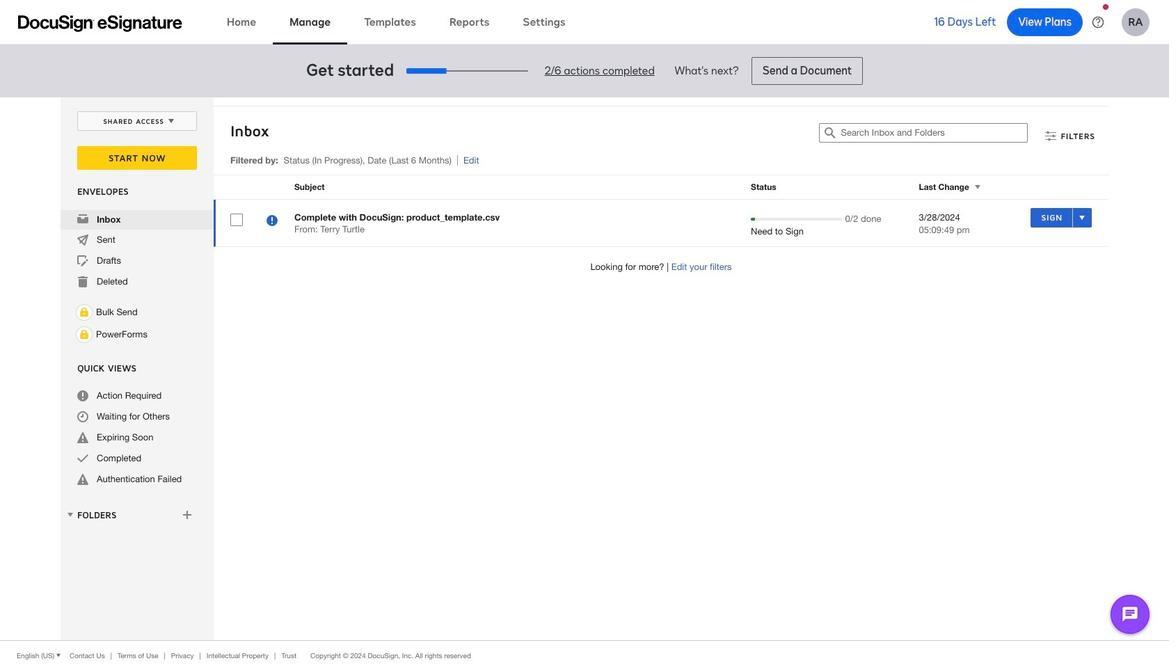 Task type: locate. For each thing, give the bounding box(es) containing it.
alert image
[[77, 474, 88, 485]]

more info region
[[0, 640, 1169, 670]]

action required image
[[77, 390, 88, 402]]

completed image
[[77, 453, 88, 464]]

trash image
[[77, 276, 88, 287]]

secondary navigation region
[[61, 97, 1112, 640]]

sent image
[[77, 235, 88, 246]]

lock image
[[76, 304, 93, 321]]

need to sign image
[[267, 215, 278, 228]]

view folders image
[[65, 509, 76, 520]]



Task type: vqa. For each thing, say whether or not it's contained in the screenshot.
Advanced Options List LIST
no



Task type: describe. For each thing, give the bounding box(es) containing it.
lock image
[[76, 326, 93, 343]]

clock image
[[77, 411, 88, 422]]

Search Inbox and Folders text field
[[841, 124, 1028, 142]]

inbox image
[[77, 214, 88, 225]]

alert image
[[77, 432, 88, 443]]

draft image
[[77, 255, 88, 267]]

docusign esignature image
[[18, 15, 182, 32]]



